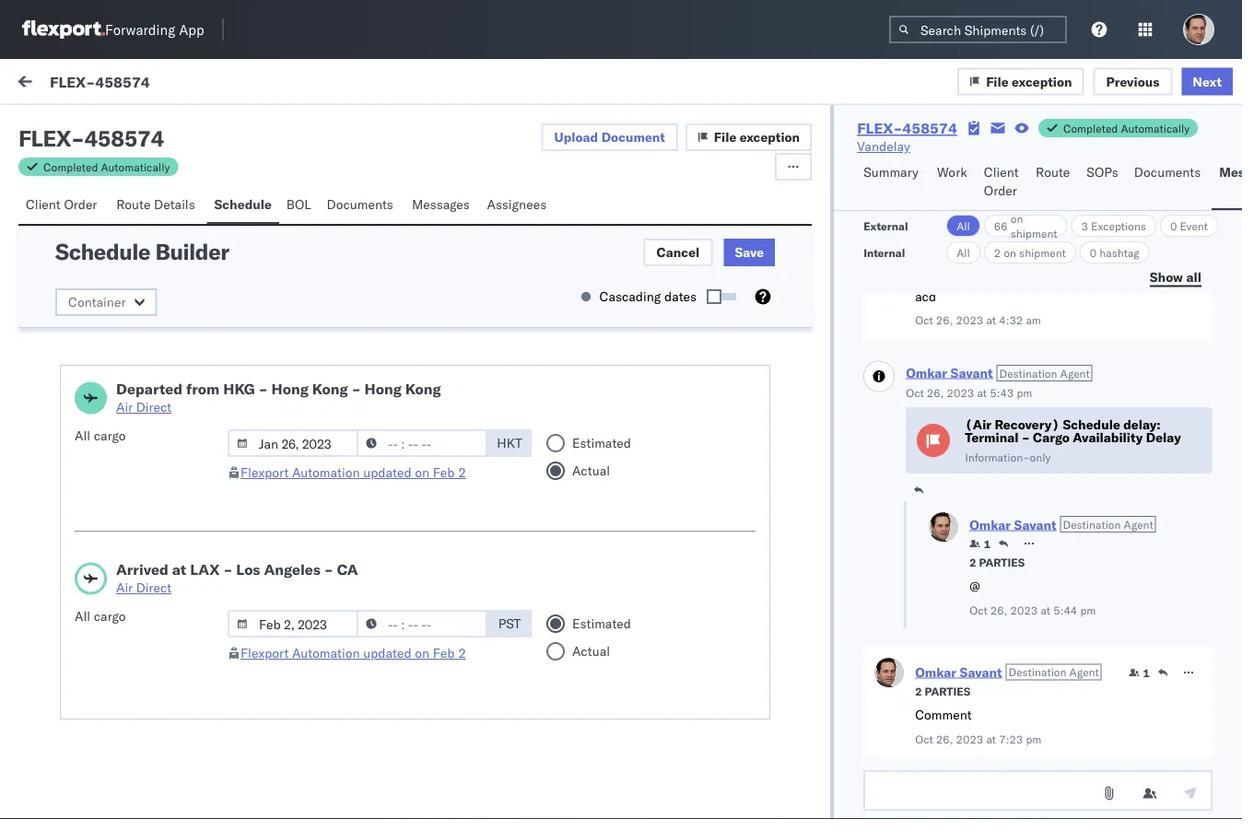 Task type: locate. For each thing, give the bounding box(es) containing it.
to
[[256, 314, 267, 331]]

flexport automation updated on feb 2 button down established,
[[241, 645, 466, 661]]

hashtag
[[1100, 246, 1140, 260]]

1 vertical spatial air direct link
[[116, 579, 358, 597]]

oct left 5:43
[[906, 386, 924, 400]]

internal down summary button
[[864, 246, 906, 260]]

flexport automation updated on feb 2 down mmm d, yyyy text box
[[241, 465, 466, 481]]

1 flexport automation updated on feb 2 button from the top
[[241, 465, 466, 481]]

1 all cargo from the top
[[75, 428, 126, 444]]

documents up 0 event
[[1135, 164, 1201, 180]]

2023
[[956, 313, 984, 327], [947, 386, 975, 400], [1011, 603, 1038, 617], [956, 732, 984, 746]]

1 horizontal spatial this
[[141, 720, 165, 736]]

1 vertical spatial file
[[714, 129, 737, 145]]

3 pm from the top
[[540, 380, 559, 396]]

parties up the @
[[980, 555, 1025, 569]]

1 vertical spatial schedule
[[55, 238, 150, 266]]

builder
[[155, 238, 229, 266]]

only
[[1030, 450, 1051, 464]]

0 horizontal spatial work
[[179, 76, 209, 92]]

0 vertical spatial -- : -- -- text field
[[357, 430, 488, 457]]

at for comment
[[987, 732, 997, 746]]

1 horizontal spatial file
[[987, 73, 1009, 89]]

1 horizontal spatial hong
[[365, 380, 402, 398]]

2 all button from the top
[[947, 242, 981, 264]]

air down arrived at the left
[[116, 580, 133, 596]]

a right is
[[97, 619, 104, 635]]

pm inside omkar savant destination agent oct 26, 2023 at 5:43 pm
[[1017, 386, 1033, 400]]

2023, for 7:00
[[469, 297, 505, 313]]

pm for 5:45
[[540, 703, 559, 719]]

edt for oct 26, 2023, 5:45 pm edt
[[563, 703, 586, 719]]

destination down (air recovery) schedule delay: terminal - cargo availability delay information-only
[[1063, 518, 1121, 531]]

2023, left 5:46
[[469, 472, 505, 489]]

documents
[[1135, 164, 1201, 180], [327, 196, 394, 212]]

3 2023, from the top
[[469, 380, 505, 396]]

1 air from the top
[[116, 399, 133, 415]]

previous
[[1107, 73, 1160, 89]]

1 direct from the top
[[136, 399, 172, 415]]

shipment inside 66 on shipment
[[1011, 226, 1058, 240]]

5 2023, from the top
[[469, 703, 505, 719]]

exception: for exception:
[[59, 480, 124, 496]]

2 feb from the top
[[433, 645, 455, 661]]

1 horizontal spatial (0)
[[172, 117, 196, 133]]

your up occurs
[[205, 702, 230, 718]]

customs
[[188, 480, 243, 496]]

resize handle column header for category
[[928, 154, 950, 820]]

2 horizontal spatial schedule
[[1063, 417, 1121, 433]]

1 vertical spatial this
[[141, 720, 165, 736]]

1366815
[[997, 380, 1053, 396]]

0 vertical spatial automation
[[292, 465, 360, 481]]

estimated right pst
[[572, 616, 631, 632]]

cancel button
[[644, 239, 713, 266]]

1 horizontal spatial schedule
[[214, 196, 272, 212]]

1 vertical spatial internal
[[864, 246, 906, 260]]

1 resize handle column header from the left
[[391, 154, 413, 820]]

cargo down floats
[[94, 428, 126, 444]]

-- : -- -- text field for departed from hkg - hong kong - hong kong
[[357, 430, 488, 457]]

2 resize handle column header from the left
[[659, 154, 681, 820]]

1 horizontal spatial message
[[214, 117, 268, 133]]

edt right 5:45
[[563, 703, 586, 719]]

1 vertical spatial 2 parties
[[916, 685, 971, 698]]

oct 26, 2023, 5:45 pm edt
[[422, 703, 586, 719]]

2023, down assignees
[[469, 214, 505, 230]]

0 horizontal spatial internal
[[124, 117, 169, 133]]

26, down messages
[[446, 214, 466, 230]]

4 resize handle column header from the left
[[1196, 154, 1218, 820]]

my work
[[18, 71, 100, 96]]

am right i
[[62, 314, 80, 331]]

your left boat!
[[150, 397, 176, 413]]

oct down the acd
[[916, 313, 934, 327]]

automatically
[[1121, 121, 1190, 135], [101, 160, 170, 174]]

0 horizontal spatial order
[[64, 196, 97, 212]]

acd oct 26, 2023 at 4:32 am
[[916, 288, 1042, 327]]

documents button up 0 event
[[1127, 156, 1212, 210]]

0 vertical spatial exception
[[1012, 73, 1073, 89]]

0 horizontal spatial client
[[26, 196, 61, 212]]

2 flexport automation updated on feb 2 from the top
[[241, 645, 466, 661]]

None text field
[[864, 771, 1213, 811]]

0 vertical spatial actual
[[572, 463, 610, 479]]

departed
[[116, 380, 183, 398]]

0 horizontal spatial completed automatically
[[43, 160, 170, 174]]

message for message
[[57, 160, 101, 174]]

1 for @
[[984, 537, 991, 551]]

0 vertical spatial exception:
[[59, 480, 124, 496]]

1 vertical spatial route
[[116, 196, 151, 212]]

we
[[375, 619, 391, 635]]

related work item/shipment
[[959, 160, 1103, 174]]

parties for comment
[[925, 685, 971, 698]]

0 vertical spatial cargo
[[94, 428, 126, 444]]

edt for oct 26, 2023, 7:00 pm edt
[[563, 297, 586, 313]]

2 air from the top
[[116, 580, 133, 596]]

automatically down the previous "button"
[[1121, 121, 1190, 135]]

omkar savant button for comment
[[916, 664, 1003, 680]]

1 pm from the top
[[540, 214, 559, 230]]

pm right 5:46
[[540, 472, 559, 489]]

1 vertical spatial 0
[[1090, 246, 1097, 260]]

2 vertical spatial destination
[[1009, 665, 1067, 679]]

pm for 6:30
[[540, 380, 559, 396]]

0 vertical spatial feb
[[433, 465, 455, 481]]

direct inside arrived at lax - los angeles - ca air direct
[[136, 580, 172, 596]]

omkar savant down schedule builder
[[89, 283, 171, 299]]

category
[[691, 160, 736, 174]]

26, left "7:00"
[[446, 297, 466, 313]]

omkar savant destination agent for comment
[[916, 664, 1099, 680]]

MMM D, YYYY text field
[[228, 610, 359, 638]]

hong right hkg
[[272, 380, 309, 398]]

forwarding app link
[[22, 20, 204, 39]]

2 all cargo from the top
[[75, 608, 126, 625]]

1 vertical spatial -- : -- -- text field
[[357, 610, 488, 638]]

1 omkar savant from the top
[[89, 200, 171, 216]]

2 updated from the top
[[363, 645, 412, 661]]

1 vertical spatial completed automatically
[[43, 160, 170, 174]]

2 flexport from the top
[[241, 645, 289, 661]]

3 omkar savant from the top
[[89, 366, 171, 382]]

1 vertical spatial work
[[1000, 160, 1024, 174]]

pm right 7:23
[[1026, 732, 1042, 746]]

1 horizontal spatial 1
[[1144, 666, 1151, 680]]

1 vertical spatial client
[[26, 196, 61, 212]]

4 2023, from the top
[[469, 472, 505, 489]]

2 (0) from the left
[[172, 117, 196, 133]]

2023, for 6:30
[[469, 380, 505, 396]]

edt right "7:00"
[[563, 297, 586, 313]]

1 horizontal spatial work
[[1000, 160, 1024, 174]]

2 actual from the top
[[572, 643, 610, 660]]

import
[[137, 76, 175, 92]]

0 vertical spatial automatically
[[1121, 121, 1190, 135]]

2 -- : -- -- text field from the top
[[357, 610, 488, 638]]

route
[[1036, 164, 1071, 180], [116, 196, 151, 212]]

this up will
[[55, 619, 80, 635]]

schedule for schedule builder
[[55, 238, 150, 266]]

omkar savant up exception: warehouse devan
[[89, 550, 171, 566]]

documents button
[[1127, 156, 1212, 210], [319, 188, 405, 224]]

1 actual from the top
[[572, 463, 610, 479]]

at left 5:43
[[978, 386, 987, 400]]

2 horizontal spatial your
[[320, 314, 346, 331]]

this down you
[[141, 720, 165, 736]]

messages button
[[405, 188, 480, 224]]

26, left 5:46
[[446, 472, 466, 489]]

1 button for comment
[[1129, 666, 1151, 680]]

schedule up container
[[55, 238, 150, 266]]

has
[[373, 702, 394, 718]]

1 (0) from the left
[[81, 117, 105, 133]]

2 parties button for @
[[970, 554, 1025, 570]]

air down departed
[[116, 399, 133, 415]]

0 horizontal spatial message
[[57, 160, 101, 174]]

client order button up flex- 458574
[[977, 156, 1029, 210]]

3 resize handle column header from the left
[[928, 154, 950, 820]]

0 left the hashtag
[[1090, 246, 1097, 260]]

1 vertical spatial omkar savant destination agent
[[916, 664, 1099, 680]]

2 pm from the top
[[540, 297, 559, 313]]

internal inside button
[[124, 117, 169, 133]]

1 flexport from the top
[[241, 465, 289, 481]]

air direct link up this
[[116, 579, 358, 597]]

-- : -- -- text field left pst
[[357, 610, 488, 638]]

26, inside @ oct 26, 2023 at 5:44 pm
[[991, 603, 1008, 617]]

work for my
[[53, 71, 100, 96]]

flex-458574
[[50, 72, 150, 91], [858, 119, 958, 137]]

0 vertical spatial work
[[179, 76, 209, 92]]

work
[[53, 71, 100, 96], [1000, 160, 1024, 174]]

1 horizontal spatial flex-458574
[[858, 119, 958, 137]]

2023 left 5:44
[[1011, 603, 1038, 617]]

omkar up filing
[[89, 283, 128, 299]]

exception: up is
[[59, 582, 124, 598]]

agent right 1366815
[[1061, 366, 1090, 380]]

66 on shipment
[[995, 212, 1058, 240]]

0 vertical spatial flexport automation updated on feb 2
[[241, 465, 466, 481]]

5:44
[[1054, 603, 1078, 617]]

26, down comment
[[936, 732, 954, 746]]

26, inside comment oct 26, 2023 at 7:23 pm
[[936, 732, 954, 746]]

external inside external (0) button
[[30, 117, 78, 133]]

2 omkar savant from the top
[[89, 283, 171, 299]]

1 horizontal spatial file exception
[[987, 73, 1073, 89]]

am right 4:32
[[1026, 313, 1042, 327]]

- inside (air recovery) schedule delay: terminal - cargo availability delay information-only
[[1022, 430, 1030, 446]]

lax
[[190, 561, 220, 579]]

pm for @
[[1081, 603, 1096, 617]]

order up flex- 458574
[[984, 183, 1018, 199]]

cargo inside the we are notifying you that your shipment, k & k, devan has been delayed. this often occurs when unloading cargo
[[341, 720, 373, 736]]

5 edt from the top
[[563, 703, 586, 719]]

boat!
[[179, 397, 209, 413]]

internal
[[124, 117, 169, 133], [864, 246, 906, 260]]

2023 inside @ oct 26, 2023 at 5:44 pm
[[1011, 603, 1038, 617]]

2 direct from the top
[[136, 580, 172, 596]]

all button down flex- 458574
[[947, 242, 981, 264]]

1 vertical spatial all button
[[947, 242, 981, 264]]

2 air direct link from the top
[[116, 579, 358, 597]]

internal down import
[[124, 117, 169, 133]]

pm right 6:30
[[540, 380, 559, 396]]

1 automation from the top
[[292, 465, 360, 481]]

0 vertical spatial completed
[[1064, 121, 1119, 135]]

2023, left 5:45
[[469, 703, 505, 719]]

2 up comment
[[916, 685, 922, 698]]

estimated for departed from hkg - hong kong - hong kong
[[572, 435, 631, 451]]

1 edt from the top
[[563, 214, 586, 230]]

None checkbox
[[711, 293, 737, 301]]

whatever floats your boat! waka waka!
[[55, 397, 285, 413]]

pm
[[1017, 386, 1033, 400], [1081, 603, 1096, 617], [1026, 732, 1042, 746]]

1 vertical spatial flexport
[[241, 645, 289, 661]]

parties for @
[[980, 555, 1025, 569]]

summary button
[[857, 156, 930, 210]]

1 horizontal spatial your
[[205, 702, 230, 718]]

4 pm from the top
[[540, 472, 559, 489]]

route for route
[[1036, 164, 1071, 180]]

omkar savant button up 5:43
[[906, 365, 993, 381]]

file exception up 'category'
[[714, 129, 800, 145]]

1 vertical spatial message
[[57, 160, 101, 174]]

pm inside comment oct 26, 2023 at 7:23 pm
[[1026, 732, 1042, 746]]

comment
[[916, 707, 972, 723]]

2271801
[[997, 472, 1053, 489]]

26, inside omkar savant destination agent oct 26, 2023 at 5:43 pm
[[927, 386, 944, 400]]

1 button for @
[[970, 537, 991, 551]]

MMM D, YYYY text field
[[228, 430, 359, 457]]

omkar savant button for @
[[970, 516, 1057, 533]]

1 button
[[970, 537, 991, 551], [1129, 666, 1151, 680]]

omkar savant destination agent
[[970, 516, 1154, 533], [916, 664, 1099, 680]]

omkar savant destination agent down 2271801
[[970, 516, 1154, 533]]

pm right 5:43
[[1017, 386, 1033, 400]]

2023 for @
[[1011, 603, 1038, 617]]

0 vertical spatial flexport automation updated on feb 2 button
[[241, 465, 466, 481]]

omkar savant destination agent up comment oct 26, 2023 at 7:23 pm
[[916, 664, 1099, 680]]

0 vertical spatial direct
[[136, 399, 172, 415]]

1 feb from the top
[[433, 465, 455, 481]]

pm right 5:44
[[1081, 603, 1096, 617]]

message left list
[[214, 117, 268, 133]]

2023, left 6:30
[[469, 380, 505, 396]]

omkar savant up floats
[[89, 366, 171, 382]]

pm for 7:22
[[540, 214, 559, 230]]

1 all button from the top
[[947, 215, 981, 237]]

shipment for 66 on shipment
[[1011, 226, 1058, 240]]

1 horizontal spatial a
[[116, 314, 123, 331]]

0 vertical spatial 2 parties
[[970, 555, 1025, 569]]

destination inside omkar savant destination agent oct 26, 2023 at 5:43 pm
[[1000, 366, 1058, 380]]

2 flexport automation updated on feb 2 button from the top
[[241, 645, 466, 661]]

1 vertical spatial documents
[[327, 196, 394, 212]]

2 edt from the top
[[563, 297, 586, 313]]

1 horizontal spatial completed automatically
[[1064, 121, 1190, 135]]

client order button up the latent
[[18, 188, 109, 224]]

0 horizontal spatial external
[[30, 117, 78, 133]]

458574
[[95, 72, 150, 91], [903, 119, 958, 137], [84, 124, 164, 152], [997, 214, 1045, 230]]

2 kong from the left
[[405, 380, 441, 398]]

work
[[179, 76, 209, 92], [937, 164, 968, 180]]

message
[[214, 117, 268, 133], [57, 160, 101, 174]]

1 vertical spatial exception:
[[59, 582, 124, 598]]

2023 inside comment oct 26, 2023 at 7:23 pm
[[956, 732, 984, 746]]

external down my work
[[30, 117, 78, 133]]

message list button
[[207, 109, 301, 145]]

all
[[957, 219, 971, 233], [957, 246, 971, 260], [75, 428, 90, 444], [75, 608, 90, 625]]

0 vertical spatial air direct link
[[116, 398, 441, 417]]

schedule inside button
[[214, 196, 272, 212]]

flex- 1366815
[[958, 380, 1053, 396]]

all left 66
[[957, 219, 971, 233]]

your inside the we are notifying you that your shipment, k & k, devan has been delayed. this often occurs when unloading cargo
[[205, 702, 230, 718]]

1 vertical spatial automation
[[292, 645, 360, 661]]

details
[[154, 196, 195, 212]]

0 left event
[[1171, 219, 1178, 233]]

1 air direct link from the top
[[116, 398, 441, 417]]

order up the latent
[[64, 196, 97, 212]]

1 vertical spatial 1
[[1144, 666, 1151, 680]]

waka!
[[249, 397, 285, 413]]

1 flexport automation updated on feb 2 from the top
[[241, 465, 466, 481]]

all button left 66
[[947, 215, 981, 237]]

0 vertical spatial your
[[320, 314, 346, 331]]

great
[[107, 619, 137, 635]]

-- : -- -- text field left hkt
[[357, 430, 488, 457]]

flexport automation updated on feb 2 button
[[241, 465, 466, 481], [241, 645, 466, 661]]

2 automation from the top
[[292, 645, 360, 661]]

message inside button
[[214, 117, 268, 133]]

0 horizontal spatial work
[[53, 71, 100, 96]]

contract
[[248, 619, 296, 635]]

your left morale!
[[320, 314, 346, 331]]

flexport. image
[[22, 20, 105, 39]]

oct inside acd oct 26, 2023 at 4:32 am
[[916, 313, 934, 327]]

0 vertical spatial 2 parties button
[[970, 554, 1025, 570]]

hong
[[272, 380, 309, 398], [365, 380, 402, 398]]

3 edt from the top
[[563, 380, 586, 396]]

at inside @ oct 26, 2023 at 5:44 pm
[[1041, 603, 1051, 617]]

pm for comment
[[1026, 732, 1042, 746]]

cascading dates
[[600, 289, 697, 305]]

omkar savant for your
[[89, 366, 171, 382]]

save button
[[724, 239, 775, 266]]

estimated right hkt
[[572, 435, 631, 451]]

0 vertical spatial internal
[[124, 117, 169, 133]]

1 vertical spatial updated
[[363, 645, 412, 661]]

omkar inside omkar savant destination agent oct 26, 2023 at 5:43 pm
[[906, 365, 948, 381]]

1 estimated from the top
[[572, 435, 631, 451]]

(air
[[965, 417, 992, 433]]

1 vertical spatial automatically
[[101, 160, 170, 174]]

4 edt from the top
[[563, 472, 586, 489]]

2 vertical spatial cargo
[[341, 720, 373, 736]]

1 vertical spatial work
[[937, 164, 968, 180]]

all up will
[[75, 608, 90, 625]]

5 pm from the top
[[540, 703, 559, 719]]

2 parties up comment
[[916, 685, 971, 698]]

at for @
[[1041, 603, 1051, 617]]

0 vertical spatial 0
[[1171, 219, 1178, 233]]

1 for comment
[[1144, 666, 1151, 680]]

internal for internal (0)
[[124, 117, 169, 133]]

omkar savant for filing
[[89, 283, 171, 299]]

updated
[[363, 465, 412, 481], [363, 645, 412, 661]]

external for external (0)
[[30, 117, 78, 133]]

1 vertical spatial destination
[[1063, 518, 1121, 531]]

occurs
[[203, 720, 242, 736]]

flexport automation updated on feb 2 button for hong
[[241, 465, 466, 481]]

shipment up 2 on shipment
[[1011, 226, 1058, 240]]

flexport automation updated on feb 2 down established,
[[241, 645, 466, 661]]

air inside departed from hkg - hong kong - hong kong air direct
[[116, 399, 133, 415]]

pm inside @ oct 26, 2023 at 5:44 pm
[[1081, 603, 1096, 617]]

all cargo down the whatever
[[75, 428, 126, 444]]

1 exception: from the top
[[59, 480, 124, 496]]

morale!
[[349, 314, 393, 331]]

at
[[987, 313, 997, 327], [978, 386, 987, 400], [172, 561, 186, 579], [1041, 603, 1051, 617], [987, 732, 997, 746]]

route details button
[[109, 188, 207, 224]]

flex-458574 up the "vandelay"
[[858, 119, 958, 137]]

external
[[30, 117, 78, 133], [864, 219, 909, 233]]

edt right 5:46
[[563, 472, 586, 489]]

related
[[959, 160, 997, 174]]

direct down departed
[[136, 399, 172, 415]]

2 parties
[[970, 555, 1025, 569], [916, 685, 971, 698]]

1 vertical spatial estimated
[[572, 616, 631, 632]]

0 horizontal spatial route
[[116, 196, 151, 212]]

1 vertical spatial direct
[[136, 580, 172, 596]]

0 vertical spatial estimated
[[572, 435, 631, 451]]

0 horizontal spatial completed
[[43, 160, 98, 174]]

oct inside comment oct 26, 2023 at 7:23 pm
[[916, 732, 934, 746]]

schedule for schedule
[[214, 196, 272, 212]]

omkar
[[89, 200, 128, 216], [89, 283, 128, 299], [906, 365, 948, 381], [89, 366, 128, 382], [970, 516, 1011, 533], [89, 550, 128, 566], [916, 664, 957, 680]]

1 updated from the top
[[363, 465, 412, 481]]

oct right has
[[422, 703, 443, 719]]

2 vertical spatial schedule
[[1063, 417, 1121, 433]]

hold
[[246, 480, 275, 496]]

2 2023, from the top
[[469, 297, 505, 313]]

at inside acd oct 26, 2023 at 4:32 am
[[987, 313, 997, 327]]

work up external (0)
[[53, 71, 100, 96]]

0 vertical spatial 1
[[984, 537, 991, 551]]

messages
[[412, 196, 470, 212]]

1 vertical spatial a
[[97, 619, 104, 635]]

2023 inside acd oct 26, 2023 at 4:32 am
[[956, 313, 984, 327]]

pm right "7:00"
[[540, 297, 559, 313]]

work right summary button
[[937, 164, 968, 180]]

0 vertical spatial pm
[[1017, 386, 1033, 400]]

0 horizontal spatial parties
[[925, 685, 971, 698]]

automation for kong
[[292, 465, 360, 481]]

26, left 5:44
[[991, 603, 1008, 617]]

delay:
[[1124, 417, 1161, 433]]

0 vertical spatial route
[[1036, 164, 1071, 180]]

am inside acd oct 26, 2023 at 4:32 am
[[1026, 313, 1042, 327]]

-- : -- -- text field
[[357, 430, 488, 457], [357, 610, 488, 638]]

26, left 5:43
[[927, 386, 944, 400]]

messaging
[[96, 231, 158, 248]]

report
[[217, 314, 252, 331]]

1 -- : -- -- text field from the top
[[357, 430, 488, 457]]

1 horizontal spatial automatically
[[1121, 121, 1190, 135]]

air direct link
[[116, 398, 441, 417], [116, 579, 358, 597]]

0 vertical spatial all cargo
[[75, 428, 126, 444]]

1 vertical spatial pm
[[1081, 603, 1096, 617]]

1 2023, from the top
[[469, 214, 505, 230]]

event
[[1180, 219, 1209, 233]]

2 exception: from the top
[[59, 582, 124, 598]]

next button
[[1182, 68, 1233, 95]]

previous button
[[1094, 68, 1173, 95]]

at inside comment oct 26, 2023 at 7:23 pm
[[987, 732, 997, 746]]

this inside the we are notifying you that your shipment, k & k, devan has been delayed. this often occurs when unloading cargo
[[141, 720, 165, 736]]

1 vertical spatial shipment
[[1020, 246, 1066, 260]]

2 estimated from the top
[[572, 616, 631, 632]]

0 vertical spatial omkar savant destination agent
[[970, 516, 1154, 533]]

1 horizontal spatial client order button
[[977, 156, 1029, 210]]

exception: down the whatever
[[59, 480, 124, 496]]

oct
[[422, 214, 443, 230], [422, 297, 443, 313], [916, 313, 934, 327], [422, 380, 443, 396], [906, 386, 924, 400], [422, 472, 443, 489], [970, 603, 988, 617], [422, 703, 443, 719], [916, 732, 934, 746]]

resize handle column header
[[391, 154, 413, 820], [659, 154, 681, 820], [928, 154, 950, 820], [1196, 154, 1218, 820]]

completed down flex - 458574
[[43, 160, 98, 174]]

4 omkar savant from the top
[[89, 550, 171, 566]]

Search Shipments (/) text field
[[890, 16, 1068, 43]]

0 horizontal spatial 1 button
[[970, 537, 991, 551]]

client for rightmost client order button
[[984, 164, 1019, 180]]

1 vertical spatial all cargo
[[75, 608, 126, 625]]

a right filing
[[116, 314, 123, 331]]

2 hong from the left
[[365, 380, 402, 398]]

edt for oct 26, 2023, 7:22 pm edt
[[563, 214, 586, 230]]

0 vertical spatial completed automatically
[[1064, 121, 1190, 135]]

message for message list
[[214, 117, 268, 133]]

savant up test.
[[132, 200, 171, 216]]

omkar up comment
[[916, 664, 957, 680]]

mes button
[[1212, 156, 1243, 210]]

2023 left 4:32
[[956, 313, 984, 327]]

shipment for 2 on shipment
[[1020, 246, 1066, 260]]

at left lax
[[172, 561, 186, 579]]



Task type: describe. For each thing, give the bounding box(es) containing it.
oct inside omkar savant destination agent oct 26, 2023 at 5:43 pm
[[906, 386, 924, 400]]

omkar savant destination agent oct 26, 2023 at 5:43 pm
[[906, 365, 1090, 400]]

7:22
[[509, 214, 537, 230]]

assignees button
[[480, 188, 558, 224]]

upload document
[[555, 129, 665, 145]]

1 horizontal spatial order
[[984, 183, 1018, 199]]

1 horizontal spatial exception
[[1012, 73, 1073, 89]]

2023, for 5:45
[[469, 703, 505, 719]]

&
[[307, 702, 316, 718]]

cargo for arrived
[[94, 608, 126, 625]]

omkar savant for test.
[[89, 200, 171, 216]]

omkar savant destination agent for @
[[970, 516, 1154, 533]]

66
[[995, 219, 1008, 233]]

0 horizontal spatial this
[[55, 619, 80, 635]]

flexport automation updated on feb 2 for hong
[[241, 465, 466, 481]]

1 kong from the left
[[312, 380, 348, 398]]

estimated for arrived at lax - los angeles - ca
[[572, 616, 631, 632]]

2 up the @
[[970, 555, 977, 569]]

delayed.
[[88, 720, 137, 736]]

notifying
[[99, 702, 150, 718]]

2023 for comment
[[956, 732, 984, 746]]

26, inside acd oct 26, 2023 at 4:32 am
[[936, 313, 954, 327]]

bol button
[[279, 188, 319, 224]]

all down flex- 458574
[[957, 246, 971, 260]]

item/shipment
[[1027, 160, 1103, 174]]

flex
[[18, 124, 71, 152]]

updated for hong
[[363, 465, 412, 481]]

internal (0)
[[124, 117, 196, 133]]

0 for 0 hashtag
[[1090, 246, 1097, 260]]

savant up whatever floats your boat! waka waka!
[[132, 366, 171, 382]]

often
[[169, 720, 199, 736]]

exception: warehouse devan
[[59, 582, 238, 598]]

1 horizontal spatial completed
[[1064, 121, 1119, 135]]

omkar down 'flex- 2271801' in the right bottom of the page
[[970, 516, 1011, 533]]

2023, for 5:46
[[469, 472, 505, 489]]

terminal
[[965, 430, 1019, 446]]

work for related
[[1000, 160, 1024, 174]]

5:46
[[509, 472, 537, 489]]

is
[[83, 619, 93, 635]]

2023, for 7:22
[[469, 214, 505, 230]]

2 parties for comment
[[916, 685, 971, 698]]

(0) for external (0)
[[81, 117, 105, 133]]

-- : -- -- text field for arrived at lax - los angeles - ca
[[357, 610, 488, 638]]

air inside arrived at lax - los angeles - ca air direct
[[116, 580, 133, 596]]

savant down 2271801
[[1015, 516, 1057, 533]]

actual for departed from hkg - hong kong - hong kong
[[572, 463, 610, 479]]

client for client order button to the left
[[26, 196, 61, 212]]

container button
[[55, 289, 157, 316]]

0 horizontal spatial automatically
[[101, 160, 170, 174]]

work inside button
[[179, 76, 209, 92]]

0 horizontal spatial documents
[[327, 196, 394, 212]]

(air recovery) schedule delay: terminal - cargo availability delay information-only
[[965, 417, 1182, 464]]

next
[[1193, 73, 1222, 89]]

0 horizontal spatial a
[[97, 619, 104, 635]]

los
[[236, 561, 260, 579]]

k
[[295, 702, 304, 718]]

2 parties button for comment
[[916, 683, 971, 699]]

resize handle column header for related work item/shipment
[[1196, 154, 1218, 820]]

arrived
[[116, 561, 169, 579]]

delay
[[1147, 430, 1182, 446]]

2 on shipment
[[995, 246, 1066, 260]]

this is a great
[[55, 619, 137, 635]]

list
[[271, 117, 294, 133]]

0 horizontal spatial file
[[714, 129, 737, 145]]

oct left 6:30
[[422, 380, 443, 396]]

arrived at lax - los angeles - ca air direct
[[116, 561, 358, 596]]

pst
[[498, 616, 521, 632]]

oct down messages
[[422, 214, 443, 230]]

when
[[245, 720, 277, 736]]

flex - 458574
[[18, 124, 164, 152]]

external (0)
[[30, 117, 105, 133]]

@
[[970, 578, 981, 594]]

omkar up exception: warehouse devan
[[89, 550, 128, 566]]

automation for angeles
[[292, 645, 360, 661]]

all button for 66
[[947, 215, 981, 237]]

savant up comment oct 26, 2023 at 7:23 pm
[[960, 664, 1003, 680]]

savant up commendation
[[132, 283, 171, 299]]

established,
[[300, 619, 371, 635]]

warehouse
[[127, 582, 196, 598]]

all button for 2
[[947, 242, 981, 264]]

hkt
[[497, 435, 523, 451]]

destination for comment
[[1009, 665, 1067, 679]]

4:32
[[1000, 313, 1024, 327]]

0 horizontal spatial file exception
[[714, 129, 800, 145]]

oct left "7:00"
[[422, 297, 443, 313]]

pm for 7:00
[[540, 297, 559, 313]]

all cargo for departed
[[75, 428, 126, 444]]

0 vertical spatial file exception
[[987, 73, 1073, 89]]

updated for ca
[[363, 645, 412, 661]]

edt for oct 26, 2023, 6:30 pm edt
[[563, 380, 586, 396]]

from
[[186, 380, 220, 398]]

on inside 66 on shipment
[[1011, 212, 1024, 225]]

oct inside @ oct 26, 2023 at 5:44 pm
[[970, 603, 988, 617]]

unloading
[[280, 720, 338, 736]]

air direct link for los
[[116, 579, 358, 597]]

container
[[68, 294, 126, 310]]

oct 26, 2023, 5:46 pm edt
[[422, 472, 586, 489]]

0 horizontal spatial flex-458574
[[50, 72, 150, 91]]

2023 for acd
[[956, 313, 984, 327]]

flexport automation updated on feb 2 button for ca
[[241, 645, 466, 661]]

0 horizontal spatial exception
[[740, 129, 800, 145]]

mes
[[1220, 164, 1243, 180]]

0 horizontal spatial your
[[150, 397, 176, 413]]

1 horizontal spatial documents button
[[1127, 156, 1212, 210]]

2 parties for @
[[970, 555, 1025, 569]]

2 down 66
[[995, 246, 1001, 260]]

at inside arrived at lax - los angeles - ca air direct
[[172, 561, 186, 579]]

feb for departed from hkg - hong kong - hong kong
[[433, 465, 455, 481]]

2 left 5:46
[[458, 465, 466, 481]]

upload
[[555, 129, 598, 145]]

route for route details
[[116, 196, 151, 212]]

flexport for hong
[[241, 465, 289, 481]]

oct 26, 2023, 7:00 pm edt
[[422, 297, 586, 313]]

shipment,
[[233, 702, 292, 718]]

flexport automation updated on feb 2 for ca
[[241, 645, 466, 661]]

cascading
[[600, 289, 661, 305]]

devan
[[335, 702, 370, 718]]

angeles
[[264, 561, 321, 579]]

we
[[55, 702, 74, 718]]

1 vertical spatial completed
[[43, 160, 98, 174]]

we are notifying you that your shipment, k & k, devan has been delayed. this often occurs when unloading cargo
[[55, 702, 394, 736]]

that
[[178, 702, 201, 718]]

oct left 5:46
[[422, 472, 443, 489]]

schedule builder
[[55, 238, 229, 266]]

1 hong from the left
[[272, 380, 309, 398]]

floats
[[114, 397, 147, 413]]

flex- 1854269
[[958, 297, 1053, 313]]

flexport for los
[[241, 645, 289, 661]]

at inside omkar savant destination agent oct 26, 2023 at 5:43 pm
[[978, 386, 987, 400]]

agent inside omkar savant destination agent oct 26, 2023 at 5:43 pm
[[1061, 366, 1090, 380]]

hkg
[[223, 380, 255, 398]]

5:43
[[990, 386, 1014, 400]]

edt for oct 26, 2023, 5:46 pm edt
[[563, 472, 586, 489]]

devan
[[199, 582, 238, 598]]

savant inside omkar savant destination agent oct 26, 2023 at 5:43 pm
[[951, 365, 993, 381]]

external for external
[[864, 219, 909, 233]]

sops button
[[1080, 156, 1127, 210]]

filing
[[84, 314, 113, 331]]

@ oct 26, 2023 at 5:44 pm
[[970, 578, 1096, 617]]

feb for arrived at lax - los angeles - ca
[[433, 645, 455, 661]]

actual for arrived at lax - los angeles - ca
[[572, 643, 610, 660]]

resize handle column header for message
[[391, 154, 413, 820]]

26, left 6:30
[[446, 380, 466, 396]]

save
[[735, 244, 764, 260]]

all down the whatever
[[75, 428, 90, 444]]

omkar up latent messaging test.
[[89, 200, 128, 216]]

omkar up floats
[[89, 366, 128, 382]]

work inside button
[[937, 164, 968, 180]]

0 horizontal spatial client order
[[26, 196, 97, 212]]

exception: for exception: warehouse devan
[[59, 582, 124, 598]]

internal (0) button
[[116, 109, 207, 145]]

1 horizontal spatial documents
[[1135, 164, 1201, 180]]

0 horizontal spatial documents button
[[319, 188, 405, 224]]

1 vertical spatial flex-458574
[[858, 119, 958, 137]]

0 for 0 event
[[1171, 219, 1178, 233]]

i
[[55, 314, 59, 331]]

0 horizontal spatial client order button
[[18, 188, 109, 224]]

summary
[[864, 164, 919, 180]]

destination for @
[[1063, 518, 1121, 531]]

at for acd
[[987, 313, 997, 327]]

assignees
[[487, 196, 547, 212]]

internal for internal
[[864, 246, 906, 260]]

savant up exception: warehouse devan
[[132, 550, 171, 566]]

schedule inside (air recovery) schedule delay: terminal - cargo availability delay information-only
[[1063, 417, 1121, 433]]

pm for 5:46
[[540, 472, 559, 489]]

0 vertical spatial omkar savant button
[[906, 365, 993, 381]]

air direct link for hong
[[116, 398, 441, 417]]

import work button
[[129, 59, 217, 109]]

sops
[[1087, 164, 1119, 180]]

all cargo for arrived
[[75, 608, 126, 625]]

cargo for departed
[[94, 428, 126, 444]]

3
[[1082, 219, 1089, 233]]

1 horizontal spatial client order
[[984, 164, 1019, 199]]

all
[[1187, 269, 1202, 285]]

agent for @
[[1124, 518, 1154, 531]]

0 event
[[1171, 219, 1209, 233]]

3 exceptions
[[1082, 219, 1147, 233]]

agent for comment
[[1070, 665, 1099, 679]]

whatever
[[55, 397, 110, 413]]

will
[[55, 637, 75, 653]]

(0) for internal (0)
[[172, 117, 196, 133]]

oct 26, 2023, 7:22 pm edt
[[422, 214, 586, 230]]

2 up oct 26, 2023, 5:45 pm edt
[[458, 645, 466, 661]]

0 vertical spatial a
[[116, 314, 123, 331]]

2023 inside omkar savant destination agent oct 26, 2023 at 5:43 pm
[[947, 386, 975, 400]]

flex- 458574
[[958, 214, 1045, 230]]

customs hold type
[[188, 480, 307, 496]]

0 horizontal spatial am
[[62, 314, 80, 331]]

26, left 5:45
[[446, 703, 466, 719]]

k,
[[319, 702, 332, 718]]

vandelay link
[[858, 137, 911, 156]]

latent
[[55, 231, 93, 248]]

7:00
[[509, 297, 537, 313]]

direct inside departed from hkg - hong kong - hong kong air direct
[[136, 399, 172, 415]]

been
[[55, 720, 84, 736]]

partnership.
[[182, 637, 254, 653]]

show all
[[1150, 269, 1202, 285]]

bol
[[287, 196, 311, 212]]



Task type: vqa. For each thing, say whether or not it's contained in the screenshot.
The Omkar Savant
yes



